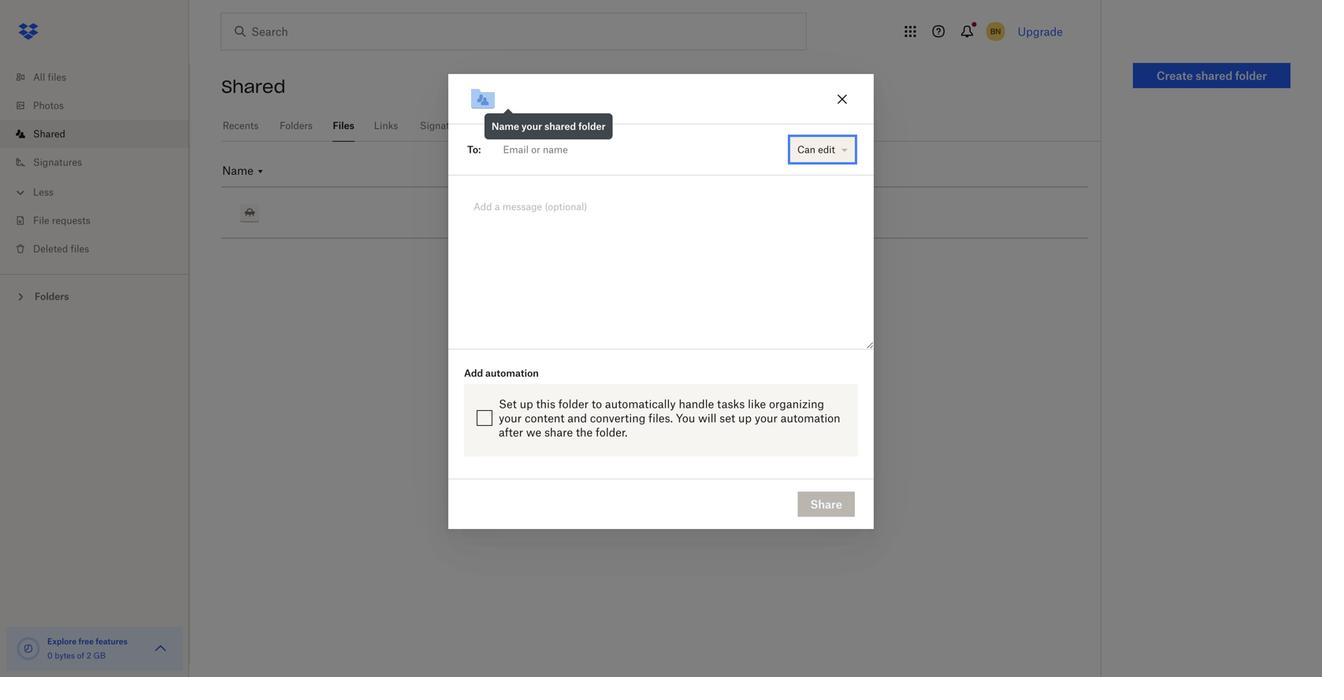 Task type: locate. For each thing, give the bounding box(es) containing it.
0 horizontal spatial up
[[520, 398, 533, 411]]

folder up contact name field
[[578, 121, 606, 132]]

automation
[[485, 368, 539, 379], [781, 412, 841, 425]]

create shared folder button
[[1133, 63, 1291, 88]]

organizing
[[769, 398, 824, 411]]

folder right create
[[1235, 69, 1267, 82]]

requests inside signature requests 'link'
[[467, 120, 505, 132]]

photos link
[[13, 91, 189, 120]]

up
[[520, 398, 533, 411], [738, 412, 752, 425]]

photos
[[33, 100, 64, 112]]

folders
[[280, 120, 313, 132], [35, 291, 69, 303]]

files for all files
[[48, 71, 66, 83]]

folder for set up this folder to automatically handle tasks like organizing your content and converting files. you will set up your automation after we share the folder.
[[559, 398, 589, 411]]

0 vertical spatial files
[[48, 71, 66, 83]]

shared inside sharing modal dialog
[[545, 121, 576, 132]]

free
[[78, 637, 94, 647]]

name your shared folder
[[492, 121, 606, 132]]

1 vertical spatial up
[[738, 412, 752, 425]]

1 horizontal spatial automation
[[781, 412, 841, 425]]

recents link
[[221, 110, 260, 139]]

set
[[720, 412, 735, 425]]

1 horizontal spatial shared
[[1196, 69, 1233, 82]]

set up this folder to automatically handle tasks like organizing your content and converting files. you will set up your automation after we share the folder.
[[499, 398, 841, 439]]

signatures
[[33, 156, 82, 168]]

2 vertical spatial folder
[[559, 398, 589, 411]]

files right deleted
[[71, 243, 89, 255]]

all
[[33, 71, 45, 83]]

folders down deleted
[[35, 291, 69, 303]]

file requests link
[[13, 206, 189, 235]]

1 vertical spatial folders
[[35, 291, 69, 303]]

can edit
[[797, 144, 835, 156]]

of
[[77, 651, 84, 661]]

1 vertical spatial shared
[[545, 121, 576, 132]]

upgrade link
[[1018, 25, 1063, 38]]

0 horizontal spatial files
[[48, 71, 66, 83]]

folder inside set up this folder to automatically handle tasks like organizing your content and converting files. you will set up your automation after we share the folder.
[[559, 398, 589, 411]]

shared right name
[[545, 121, 576, 132]]

files link
[[333, 110, 355, 139]]

automation up set
[[485, 368, 539, 379]]

requests right file
[[52, 215, 90, 227]]

requests up to:
[[467, 120, 505, 132]]

1 horizontal spatial requests
[[467, 120, 505, 132]]

0 vertical spatial shared
[[1196, 69, 1233, 82]]

shared list item
[[0, 120, 189, 148]]

0 vertical spatial automation
[[485, 368, 539, 379]]

features
[[96, 637, 128, 647]]

1 vertical spatial files
[[71, 243, 89, 255]]

1 horizontal spatial up
[[738, 412, 752, 425]]

all files link
[[13, 63, 189, 91]]

files for deleted files
[[71, 243, 89, 255]]

shared up recents link
[[221, 76, 286, 98]]

links
[[374, 120, 398, 132]]

shared
[[221, 76, 286, 98], [33, 128, 65, 140]]

less image
[[13, 185, 28, 201]]

shared right create
[[1196, 69, 1233, 82]]

explore free features 0 bytes of 2 gb
[[47, 637, 128, 661]]

list containing all files
[[0, 54, 189, 274]]

tasks
[[717, 398, 745, 411]]

files right all
[[48, 71, 66, 83]]

like
[[748, 398, 766, 411]]

requests
[[467, 120, 505, 132], [52, 215, 90, 227]]

1 vertical spatial folder
[[578, 121, 606, 132]]

1 vertical spatial requests
[[52, 215, 90, 227]]

0 vertical spatial folders
[[280, 120, 313, 132]]

file requests
[[33, 215, 90, 227]]

deleted files
[[33, 243, 89, 255]]

can
[[797, 144, 816, 156]]

gb
[[93, 651, 106, 661]]

folder up and
[[559, 398, 589, 411]]

requests for signature requests
[[467, 120, 505, 132]]

0 horizontal spatial shared
[[545, 121, 576, 132]]

files
[[48, 71, 66, 83], [71, 243, 89, 255]]

shared link
[[13, 120, 189, 148]]

tab list
[[221, 110, 1101, 142]]

list
[[0, 54, 189, 274]]

None field
[[481, 134, 786, 165]]

less
[[33, 186, 54, 198]]

0 vertical spatial requests
[[467, 120, 505, 132]]

requests inside "file requests" link
[[52, 215, 90, 227]]

converting
[[590, 412, 646, 425]]

0 horizontal spatial requests
[[52, 215, 90, 227]]

files
[[333, 120, 354, 132]]

2
[[87, 651, 91, 661]]

0 vertical spatial folder
[[1235, 69, 1267, 82]]

explore
[[47, 637, 77, 647]]

handle
[[679, 398, 714, 411]]

share
[[811, 498, 842, 511]]

shared down photos
[[33, 128, 65, 140]]

Contact name field
[[497, 137, 783, 162]]

your up after
[[499, 412, 522, 425]]

create shared folder
[[1157, 69, 1267, 82]]

0 vertical spatial shared
[[221, 76, 286, 98]]

shared
[[1196, 69, 1233, 82], [545, 121, 576, 132]]

add automation
[[464, 368, 539, 379]]

1 vertical spatial shared
[[33, 128, 65, 140]]

share
[[544, 426, 573, 439]]

requests for file requests
[[52, 215, 90, 227]]

automation down organizing
[[781, 412, 841, 425]]

automation inside set up this folder to automatically handle tasks like organizing your content and converting files. you will set up your automation after we share the folder.
[[781, 412, 841, 425]]

folders button
[[0, 284, 189, 308]]

0 horizontal spatial shared
[[33, 128, 65, 140]]

add
[[464, 368, 483, 379]]

upgrade
[[1018, 25, 1063, 38]]

folders left the files
[[280, 120, 313, 132]]

folder
[[1235, 69, 1267, 82], [578, 121, 606, 132], [559, 398, 589, 411]]

1 horizontal spatial files
[[71, 243, 89, 255]]

0 horizontal spatial folders
[[35, 291, 69, 303]]

your
[[522, 121, 542, 132], [499, 412, 522, 425], [755, 412, 778, 425]]

1 vertical spatial automation
[[781, 412, 841, 425]]

1 horizontal spatial shared
[[221, 76, 286, 98]]

recents
[[223, 120, 259, 132]]

and
[[568, 412, 587, 425]]



Task type: describe. For each thing, give the bounding box(es) containing it.
signature requests link
[[418, 110, 508, 139]]

automatically
[[605, 398, 676, 411]]

deleted files link
[[13, 235, 189, 263]]

links link
[[374, 110, 399, 139]]

all files
[[33, 71, 66, 83]]

shared inside shared link
[[33, 128, 65, 140]]

files.
[[649, 412, 673, 425]]

share button
[[798, 492, 855, 517]]

shared inside button
[[1196, 69, 1233, 82]]

folder.
[[596, 426, 628, 439]]

file
[[33, 215, 49, 227]]

sharing modal dialog
[[448, 74, 874, 656]]

tab list containing recents
[[221, 110, 1101, 142]]

0
[[47, 651, 53, 661]]

set
[[499, 398, 517, 411]]

quota usage element
[[16, 637, 41, 662]]

after
[[499, 426, 523, 439]]

to:
[[467, 144, 481, 156]]

create
[[1157, 69, 1193, 82]]

folders link
[[279, 110, 314, 139]]

0 vertical spatial up
[[520, 398, 533, 411]]

you
[[676, 412, 695, 425]]

the
[[576, 426, 593, 439]]

bytes
[[55, 651, 75, 661]]

dropbox image
[[13, 16, 44, 47]]

signature
[[420, 120, 464, 132]]

signatures link
[[13, 148, 189, 177]]

Add a message (optional) text field
[[467, 195, 855, 231]]

1 horizontal spatial folders
[[280, 120, 313, 132]]

name
[[492, 121, 519, 132]]

signature requests
[[420, 120, 505, 132]]

content
[[525, 412, 565, 425]]

will
[[698, 412, 717, 425]]

folder inside button
[[1235, 69, 1267, 82]]

folder for name your shared folder
[[578, 121, 606, 132]]

to
[[592, 398, 602, 411]]

your down like
[[755, 412, 778, 425]]

folders inside button
[[35, 291, 69, 303]]

edit
[[818, 144, 835, 156]]

your right name
[[522, 121, 542, 132]]

this
[[536, 398, 556, 411]]

0 horizontal spatial automation
[[485, 368, 539, 379]]

deleted
[[33, 243, 68, 255]]

we
[[526, 426, 541, 439]]

can edit button
[[790, 137, 855, 162]]



Task type: vqa. For each thing, say whether or not it's contained in the screenshot.
bottommost up
yes



